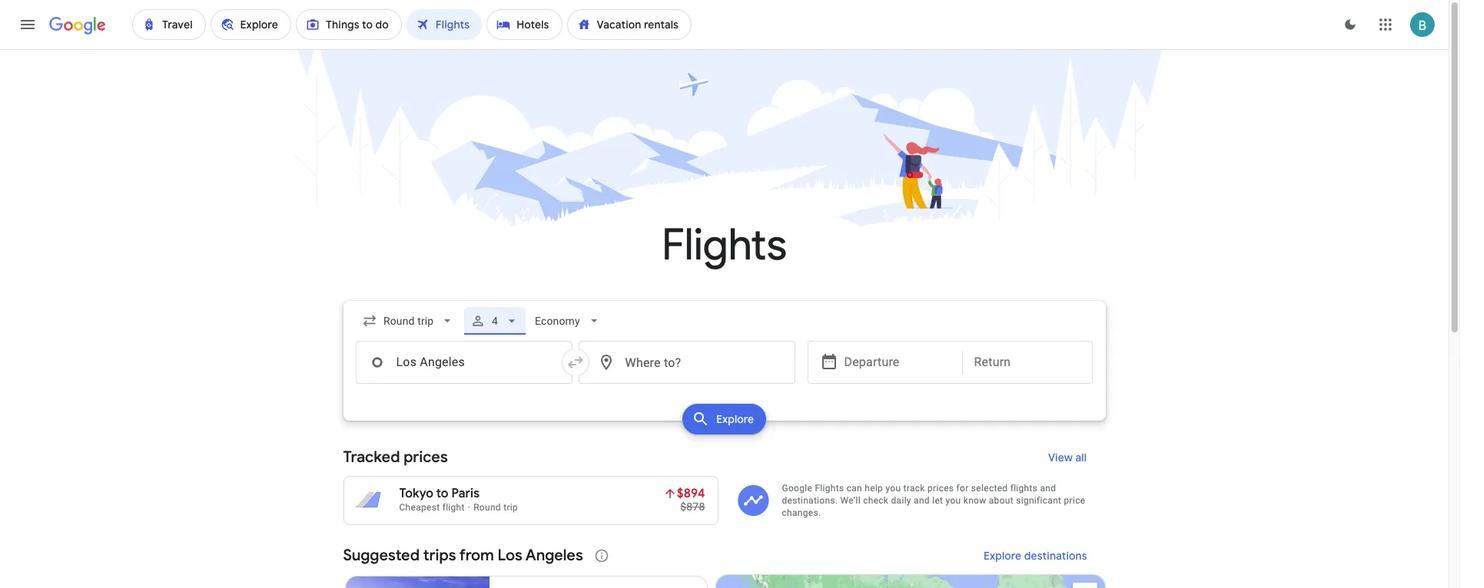 Task type: describe. For each thing, give the bounding box(es) containing it.
explore destinations button
[[965, 538, 1105, 575]]

flights inside google flights can help you track prices for selected flights and destinations. we'll check daily and let you know about significant price changes.
[[815, 483, 844, 494]]

main menu image
[[18, 15, 37, 34]]

change appearance image
[[1332, 6, 1369, 43]]

cheapest flight
[[399, 503, 465, 513]]

changes.
[[782, 508, 821, 519]]

view
[[1048, 451, 1073, 465]]

0 vertical spatial prices
[[404, 448, 448, 467]]

for
[[956, 483, 969, 494]]

explore for explore
[[716, 413, 754, 426]]

tracked
[[343, 448, 400, 467]]

we'll
[[840, 496, 861, 506]]

round trip
[[473, 503, 518, 513]]

1 vertical spatial you
[[946, 496, 961, 506]]

destinations.
[[782, 496, 838, 506]]

tokyo
[[399, 486, 433, 502]]

angeles
[[525, 546, 583, 566]]

tracked prices
[[343, 448, 448, 467]]

explore destinations image
[[1075, 586, 1094, 589]]

explore destinations
[[983, 549, 1087, 563]]

about
[[989, 496, 1014, 506]]

0 horizontal spatial flights
[[662, 218, 787, 273]]

paris
[[451, 486, 480, 502]]

suggested trips from los angeles
[[343, 546, 583, 566]]

flights
[[1010, 483, 1038, 494]]

894 US dollars text field
[[677, 486, 705, 502]]

Departure text field
[[844, 342, 950, 383]]

Flight search field
[[331, 301, 1118, 440]]

significant
[[1016, 496, 1061, 506]]

to
[[436, 486, 448, 502]]

know
[[963, 496, 986, 506]]

help
[[865, 483, 883, 494]]

none text field inside flight 'search box'
[[355, 341, 572, 384]]



Task type: locate. For each thing, give the bounding box(es) containing it.
google flights can help you track prices for selected flights and destinations. we'll check daily and let you know about significant price changes.
[[782, 483, 1085, 519]]

you down for in the bottom of the page
[[946, 496, 961, 506]]

trips
[[423, 546, 456, 566]]

can
[[847, 483, 862, 494]]

flight
[[442, 503, 465, 513]]

google
[[782, 483, 812, 494]]

1 horizontal spatial you
[[946, 496, 961, 506]]

view all
[[1048, 451, 1087, 465]]

4
[[492, 315, 498, 327]]

all
[[1076, 451, 1087, 465]]

1 vertical spatial flights
[[815, 483, 844, 494]]

1 vertical spatial explore
[[983, 549, 1021, 563]]

0 horizontal spatial you
[[886, 483, 901, 494]]

suggested trips from los angeles region
[[343, 538, 1105, 589]]

explore inside button
[[983, 549, 1021, 563]]

Return text field
[[974, 342, 1080, 383]]

0 horizontal spatial prices
[[404, 448, 448, 467]]

explore for explore destinations
[[983, 549, 1021, 563]]

0 vertical spatial flights
[[662, 218, 787, 273]]

explore button
[[682, 404, 766, 435]]

explore
[[716, 413, 754, 426], [983, 549, 1021, 563]]

0 horizontal spatial explore
[[716, 413, 754, 426]]

None text field
[[355, 341, 572, 384]]

1 horizontal spatial prices
[[928, 483, 954, 494]]

and up 'significant'
[[1040, 483, 1056, 494]]

1 horizontal spatial and
[[1040, 483, 1056, 494]]

and
[[1040, 483, 1056, 494], [914, 496, 930, 506]]

prices
[[404, 448, 448, 467], [928, 483, 954, 494]]

flights
[[662, 218, 787, 273], [815, 483, 844, 494]]

you up daily
[[886, 483, 901, 494]]

1 vertical spatial and
[[914, 496, 930, 506]]

track
[[903, 483, 925, 494]]

$878
[[680, 501, 705, 513]]

prices up the let
[[928, 483, 954, 494]]

tokyo to paris
[[399, 486, 480, 502]]

explore inside button
[[716, 413, 754, 426]]

los
[[498, 546, 522, 566]]

1 horizontal spatial flights
[[815, 483, 844, 494]]

suggested
[[343, 546, 420, 566]]

you
[[886, 483, 901, 494], [946, 496, 961, 506]]

and down track
[[914, 496, 930, 506]]

Where to? text field
[[578, 341, 795, 384]]

878 US dollars text field
[[680, 501, 705, 513]]

4 button
[[464, 303, 526, 340]]

destinations
[[1024, 549, 1087, 563]]

explore up tracked prices region
[[716, 413, 754, 426]]

None field
[[355, 307, 461, 335], [529, 307, 607, 335], [355, 307, 461, 335], [529, 307, 607, 335]]

from
[[459, 546, 494, 566]]

0 vertical spatial and
[[1040, 483, 1056, 494]]

check
[[863, 496, 889, 506]]

0 vertical spatial you
[[886, 483, 901, 494]]

tracked prices region
[[343, 440, 1105, 526]]

 image inside tracked prices region
[[468, 503, 470, 513]]

1 horizontal spatial explore
[[983, 549, 1021, 563]]

selected
[[971, 483, 1008, 494]]

 image
[[468, 503, 470, 513]]

cheapest
[[399, 503, 440, 513]]

0 horizontal spatial and
[[914, 496, 930, 506]]

daily
[[891, 496, 911, 506]]

round
[[473, 503, 501, 513]]

price
[[1064, 496, 1085, 506]]

let
[[932, 496, 943, 506]]

prices inside google flights can help you track prices for selected flights and destinations. we'll check daily and let you know about significant price changes.
[[928, 483, 954, 494]]

trip
[[503, 503, 518, 513]]

1 vertical spatial prices
[[928, 483, 954, 494]]

prices up tokyo
[[404, 448, 448, 467]]

explore left destinations
[[983, 549, 1021, 563]]

0 vertical spatial explore
[[716, 413, 754, 426]]

$894
[[677, 486, 705, 502]]



Task type: vqa. For each thing, say whether or not it's contained in the screenshot.
the View all
yes



